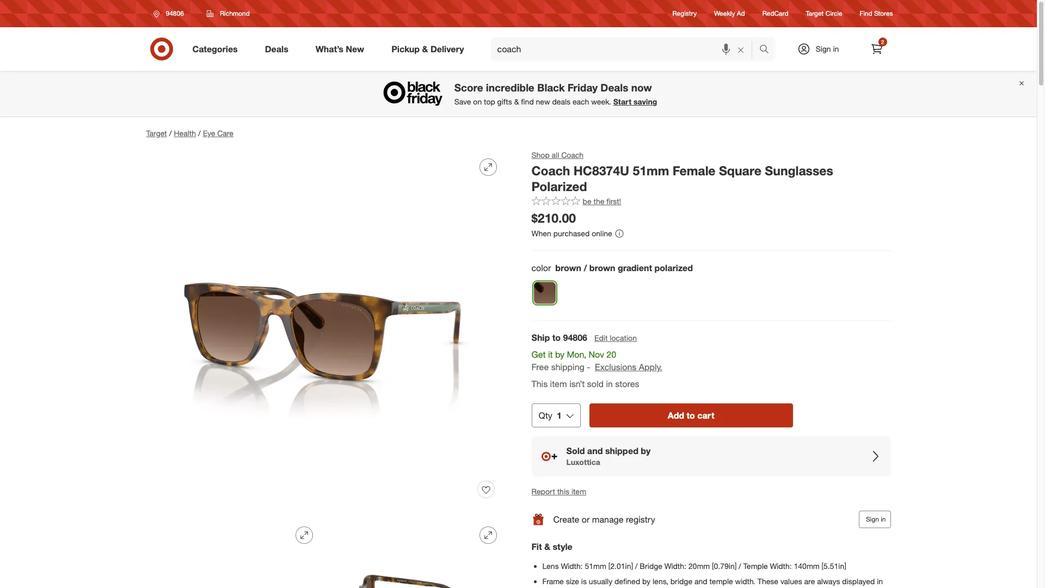 Task type: vqa. For each thing, say whether or not it's contained in the screenshot.
color brown / brown gradient polarized at right
yes



Task type: locate. For each thing, give the bounding box(es) containing it.
2 link
[[865, 37, 889, 61]]

0 vertical spatial &
[[422, 43, 428, 54]]

weekly ad link
[[715, 9, 745, 18]]

0 horizontal spatial and
[[588, 445, 603, 456]]

you
[[682, 588, 694, 588]]

search
[[755, 44, 781, 55]]

target inside target circle link
[[806, 9, 824, 18]]

140mm
[[794, 562, 820, 571]]

be the first!
[[583, 197, 622, 206]]

2 vertical spatial &
[[545, 541, 551, 552]]

& right pickup
[[422, 43, 428, 54]]

width: up bridge
[[665, 562, 687, 571]]

stores
[[616, 378, 640, 389]]

categories link
[[183, 37, 251, 61]]

0 vertical spatial item
[[550, 378, 567, 389]]

richmond
[[220, 9, 250, 17]]

temple
[[710, 577, 733, 586]]

1 vertical spatial &
[[514, 97, 519, 106]]

0 vertical spatial target
[[806, 9, 824, 18]]

fulfillment region
[[532, 332, 891, 477]]

cart
[[698, 410, 715, 421]]

in inside fulfillment region
[[606, 378, 613, 389]]

weekly
[[715, 9, 736, 18]]

item inside fulfillment region
[[550, 378, 567, 389]]

1 horizontal spatial sign
[[866, 515, 880, 524]]

1 horizontal spatial &
[[514, 97, 519, 106]]

1 vertical spatial size
[[775, 588, 789, 588]]

by up a
[[643, 577, 651, 586]]

1 horizontal spatial deals
[[601, 81, 629, 94]]

0 vertical spatial by
[[556, 349, 565, 360]]

and up luxottica
[[588, 445, 603, 456]]

to right ship
[[553, 332, 561, 343]]

brown right color
[[556, 263, 582, 274]]

0 vertical spatial and
[[588, 445, 603, 456]]

2 horizontal spatial width:
[[770, 562, 792, 571]]

deals link
[[256, 37, 302, 61]]

the down these
[[762, 588, 773, 588]]

1 horizontal spatial item
[[572, 487, 587, 496]]

what's
[[316, 43, 344, 54]]

1 vertical spatial to
[[687, 410, 695, 421]]

polarized
[[655, 263, 693, 274]]

size up the order,
[[566, 577, 580, 586]]

the right be at top
[[594, 197, 605, 206]]

0 vertical spatial 51mm
[[633, 163, 670, 178]]

2 horizontal spatial &
[[545, 541, 551, 552]]

0 horizontal spatial 94806
[[166, 9, 184, 17]]

color
[[532, 263, 551, 274]]

0 vertical spatial sign in
[[816, 44, 840, 53]]

[2.01in]
[[609, 562, 633, 571]]

brown left gradient
[[590, 263, 616, 274]]

0 horizontal spatial target
[[146, 129, 167, 138]]

sign in button
[[859, 511, 891, 528]]

lens
[[543, 562, 559, 571]]

find
[[521, 97, 534, 106]]

target for target circle
[[806, 9, 824, 18]]

reference,
[[645, 588, 679, 588]]

& right fit
[[545, 541, 551, 552]]

top
[[484, 97, 495, 106]]

fit & style
[[532, 541, 573, 552]]

millimeters.
[[587, 588, 626, 588]]

the
[[594, 197, 605, 206], [762, 588, 773, 588]]

51mm
[[633, 163, 670, 178], [585, 562, 607, 571]]

to down width.
[[731, 588, 738, 588]]

in inside sign in "button"
[[881, 515, 886, 524]]

to right add
[[687, 410, 695, 421]]

item inside button
[[572, 487, 587, 496]]

pickup
[[392, 43, 420, 54]]

1 vertical spatial target
[[146, 129, 167, 138]]

0 horizontal spatial size
[[566, 577, 580, 586]]

1 horizontal spatial sign in
[[866, 515, 886, 524]]

& inside score incredible black friday deals now save on top gifts & find new deals each week. start saving
[[514, 97, 519, 106]]

0 horizontal spatial brown
[[556, 263, 582, 274]]

by inside "get it by mon, nov 20 free shipping - exclusions apply."
[[556, 349, 565, 360]]

coach down all
[[532, 163, 570, 178]]

1 vertical spatial sign
[[866, 515, 880, 524]]

a
[[639, 588, 643, 588]]

2 horizontal spatial to
[[731, 588, 738, 588]]

by right "it"
[[556, 349, 565, 360]]

location
[[610, 333, 637, 343]]

richmond button
[[200, 4, 257, 23]]

usually
[[589, 577, 613, 586]]

0 vertical spatial to
[[553, 332, 561, 343]]

care
[[217, 129, 234, 138]]

item left the isn't
[[550, 378, 567, 389]]

1 vertical spatial and
[[695, 577, 708, 586]]

and inside frame size is usually defined by lens, bridge and temple width. these values are always displayed in that order, in millimeters. as a reference, you may want to check the size of your current eyewear, b
[[695, 577, 708, 586]]

1 horizontal spatial target
[[806, 9, 824, 18]]

1 horizontal spatial and
[[695, 577, 708, 586]]

item
[[550, 378, 567, 389], [572, 487, 587, 496]]

[5.51in]
[[822, 562, 847, 571]]

/ left eye
[[198, 129, 201, 138]]

1 vertical spatial item
[[572, 487, 587, 496]]

1 horizontal spatial 94806
[[563, 332, 588, 343]]

-
[[587, 362, 591, 372]]

sold
[[567, 445, 585, 456]]

94806 button
[[146, 4, 195, 23]]

target left health
[[146, 129, 167, 138]]

and inside sold and shipped by luxottica
[[588, 445, 603, 456]]

94806 up the "mon,"
[[563, 332, 588, 343]]

by right shipped on the bottom
[[641, 445, 651, 456]]

edit location button
[[594, 332, 638, 344]]

score incredible black friday deals now save on top gifts & find new deals each week. start saving
[[455, 81, 658, 106]]

deals
[[265, 43, 289, 54], [601, 81, 629, 94]]

2 vertical spatial to
[[731, 588, 738, 588]]

start
[[614, 97, 632, 106]]

deals left what's
[[265, 43, 289, 54]]

0 vertical spatial 94806
[[166, 9, 184, 17]]

gradient
[[618, 263, 653, 274]]

lens,
[[653, 577, 669, 586]]

brown / brown gradient polarized image
[[533, 282, 556, 304]]

0 horizontal spatial to
[[553, 332, 561, 343]]

target left circle
[[806, 9, 824, 18]]

deals up start
[[601, 81, 629, 94]]

when
[[532, 229, 552, 238]]

eye
[[203, 129, 215, 138]]

sign inside "button"
[[866, 515, 880, 524]]

0 vertical spatial sign
[[816, 44, 831, 53]]

94806 left richmond dropdown button
[[166, 9, 184, 17]]

1 horizontal spatial the
[[762, 588, 773, 588]]

/ down when purchased online
[[584, 263, 587, 274]]

3 width: from the left
[[770, 562, 792, 571]]

square
[[719, 163, 762, 178]]

when purchased online
[[532, 229, 613, 238]]

1 horizontal spatial brown
[[590, 263, 616, 274]]

0 horizontal spatial deals
[[265, 43, 289, 54]]

gifts
[[498, 97, 512, 106]]

coach right all
[[562, 150, 584, 160]]

1 vertical spatial sign in
[[866, 515, 886, 524]]

weekly ad
[[715, 9, 745, 18]]

sold and shipped by luxottica
[[567, 445, 651, 467]]

pickup & delivery
[[392, 43, 464, 54]]

by
[[556, 349, 565, 360], [641, 445, 651, 456], [643, 577, 651, 586]]

style
[[553, 541, 573, 552]]

female
[[673, 163, 716, 178]]

2
[[882, 39, 885, 45]]

1 vertical spatial by
[[641, 445, 651, 456]]

&
[[422, 43, 428, 54], [514, 97, 519, 106], [545, 541, 551, 552]]

width: up is
[[561, 562, 583, 571]]

0 horizontal spatial 51mm
[[585, 562, 607, 571]]

ship to 94806
[[532, 332, 588, 343]]

1 vertical spatial 51mm
[[585, 562, 607, 571]]

size down values
[[775, 588, 789, 588]]

qty 1
[[539, 410, 562, 421]]

edit location
[[595, 333, 637, 343]]

What can we help you find? suggestions appear below search field
[[491, 37, 762, 61]]

to inside add to cart button
[[687, 410, 695, 421]]

sign
[[816, 44, 831, 53], [866, 515, 880, 524]]

0 horizontal spatial the
[[594, 197, 605, 206]]

1 horizontal spatial 51mm
[[633, 163, 670, 178]]

ad
[[737, 9, 745, 18]]

displayed
[[843, 577, 875, 586]]

week.
[[592, 97, 612, 106]]

51mm up usually
[[585, 562, 607, 571]]

& left find
[[514, 97, 519, 106]]

1 vertical spatial the
[[762, 588, 773, 588]]

and up may at the bottom right of the page
[[695, 577, 708, 586]]

pickup & delivery link
[[382, 37, 478, 61]]

sign in inside "button"
[[866, 515, 886, 524]]

eye care link
[[203, 129, 234, 138]]

/ right [0.79in]
[[739, 562, 742, 571]]

51mm left female
[[633, 163, 670, 178]]

or
[[582, 514, 590, 525]]

ship
[[532, 332, 550, 343]]

in
[[834, 44, 840, 53], [606, 378, 613, 389], [881, 515, 886, 524], [878, 577, 884, 586], [579, 588, 585, 588]]

width:
[[561, 562, 583, 571], [665, 562, 687, 571], [770, 562, 792, 571]]

width: up values
[[770, 562, 792, 571]]

2 vertical spatial by
[[643, 577, 651, 586]]

sign in
[[816, 44, 840, 53], [866, 515, 886, 524]]

& for fit
[[545, 541, 551, 552]]

coach
[[562, 150, 584, 160], [532, 163, 570, 178]]

1 horizontal spatial to
[[687, 410, 695, 421]]

friday
[[568, 81, 598, 94]]

0 horizontal spatial width:
[[561, 562, 583, 571]]

0 horizontal spatial &
[[422, 43, 428, 54]]

2 brown from the left
[[590, 263, 616, 274]]

1 vertical spatial coach
[[532, 163, 570, 178]]

1 horizontal spatial width:
[[665, 562, 687, 571]]

0 horizontal spatial item
[[550, 378, 567, 389]]

item right "this"
[[572, 487, 587, 496]]

1 vertical spatial deals
[[601, 81, 629, 94]]

1 vertical spatial 94806
[[563, 332, 588, 343]]

mon,
[[567, 349, 587, 360]]

want
[[712, 588, 729, 588]]



Task type: describe. For each thing, give the bounding box(es) containing it.
purchased
[[554, 229, 590, 238]]

current
[[816, 588, 841, 588]]

1 brown from the left
[[556, 263, 582, 274]]

report this item
[[532, 487, 587, 496]]

frame
[[543, 577, 564, 586]]

what's new link
[[307, 37, 378, 61]]

fit
[[532, 541, 542, 552]]

this
[[558, 487, 570, 496]]

black
[[538, 81, 565, 94]]

0 horizontal spatial sign
[[816, 44, 831, 53]]

exclusions
[[595, 362, 637, 372]]

find stores link
[[860, 9, 894, 18]]

2 width: from the left
[[665, 562, 687, 571]]

/ right target link
[[169, 129, 172, 138]]

values
[[781, 577, 803, 586]]

add
[[668, 410, 685, 421]]

20mm
[[689, 562, 710, 571]]

health link
[[174, 129, 196, 138]]

search button
[[755, 37, 781, 63]]

shipped
[[606, 445, 639, 456]]

$210.00
[[532, 210, 576, 226]]

create
[[554, 514, 580, 525]]

94806 inside fulfillment region
[[563, 332, 588, 343]]

qty
[[539, 410, 553, 421]]

polarized
[[532, 178, 587, 194]]

[0.79in]
[[712, 562, 737, 571]]

image gallery element
[[146, 150, 506, 588]]

get
[[532, 349, 546, 360]]

hc8374u
[[574, 163, 630, 178]]

color brown / brown gradient polarized
[[532, 263, 693, 274]]

0 horizontal spatial sign in
[[816, 44, 840, 53]]

find stores
[[860, 9, 894, 18]]

shop
[[532, 150, 550, 160]]

of
[[791, 588, 797, 588]]

coach hc8374u 51mm female square sunglasses polarized, 3 of 8 image
[[330, 518, 506, 588]]

0 vertical spatial the
[[594, 197, 605, 206]]

this
[[532, 378, 548, 389]]

94806 inside dropdown button
[[166, 9, 184, 17]]

coach hc8374u 51mm female square sunglasses polarized, 2 of 8 image
[[146, 518, 322, 588]]

new
[[536, 97, 550, 106]]

this item isn't sold in stores
[[532, 378, 640, 389]]

& for pickup
[[422, 43, 428, 54]]

always
[[818, 577, 841, 586]]

health
[[174, 129, 196, 138]]

registry link
[[673, 9, 697, 18]]

these
[[758, 577, 779, 586]]

to for cart
[[687, 410, 695, 421]]

0 vertical spatial coach
[[562, 150, 584, 160]]

saving
[[634, 97, 658, 106]]

be the first! link
[[532, 196, 622, 207]]

by inside sold and shipped by luxottica
[[641, 445, 651, 456]]

that
[[543, 588, 556, 588]]

your
[[799, 588, 814, 588]]

luxottica
[[567, 458, 601, 467]]

all
[[552, 150, 560, 160]]

score
[[455, 81, 483, 94]]

are
[[805, 577, 816, 586]]

/ left bridge
[[635, 562, 638, 571]]

online
[[592, 229, 613, 238]]

by inside frame size is usually defined by lens, bridge and temple width. these values are always displayed in that order, in millimeters. as a reference, you may want to check the size of your current eyewear, b
[[643, 577, 651, 586]]

free
[[532, 362, 549, 372]]

apply.
[[639, 362, 663, 372]]

sign in link
[[788, 37, 856, 61]]

registry
[[626, 514, 656, 525]]

to for 94806
[[553, 332, 561, 343]]

order,
[[558, 588, 577, 588]]

deals inside score incredible black friday deals now save on top gifts & find new deals each week. start saving
[[601, 81, 629, 94]]

in inside sign in link
[[834, 44, 840, 53]]

isn't
[[570, 378, 585, 389]]

report
[[532, 487, 555, 496]]

width.
[[736, 577, 756, 586]]

create or manage registry
[[554, 514, 656, 525]]

target for target / health / eye care
[[146, 129, 167, 138]]

target circle link
[[806, 9, 843, 18]]

shipping
[[552, 362, 585, 372]]

temple
[[744, 562, 768, 571]]

may
[[696, 588, 710, 588]]

0 vertical spatial size
[[566, 577, 580, 586]]

circle
[[826, 9, 843, 18]]

coach hc8374u 51mm female square sunglasses polarized, 1 of 8 image
[[146, 150, 506, 509]]

the inside frame size is usually defined by lens, bridge and temple width. these values are always displayed in that order, in millimeters. as a reference, you may want to check the size of your current eyewear, b
[[762, 588, 773, 588]]

sold
[[588, 378, 604, 389]]

defined
[[615, 577, 641, 586]]

20
[[607, 349, 617, 360]]

shop all coach coach hc8374u 51mm female square sunglasses polarized
[[532, 150, 834, 194]]

1 width: from the left
[[561, 562, 583, 571]]

target link
[[146, 129, 167, 138]]

stores
[[875, 9, 894, 18]]

exclusions apply. link
[[595, 362, 663, 372]]

edit
[[595, 333, 608, 343]]

sunglasses
[[765, 163, 834, 178]]

deals
[[552, 97, 571, 106]]

1 horizontal spatial size
[[775, 588, 789, 588]]

0 vertical spatial deals
[[265, 43, 289, 54]]

eyewear,
[[843, 588, 872, 588]]

nov
[[589, 349, 605, 360]]

to inside frame size is usually defined by lens, bridge and temple width. these values are always displayed in that order, in millimeters. as a reference, you may want to check the size of your current eyewear, b
[[731, 588, 738, 588]]

1
[[557, 410, 562, 421]]

get it by mon, nov 20 free shipping - exclusions apply.
[[532, 349, 663, 372]]

51mm inside shop all coach coach hc8374u 51mm female square sunglasses polarized
[[633, 163, 670, 178]]



